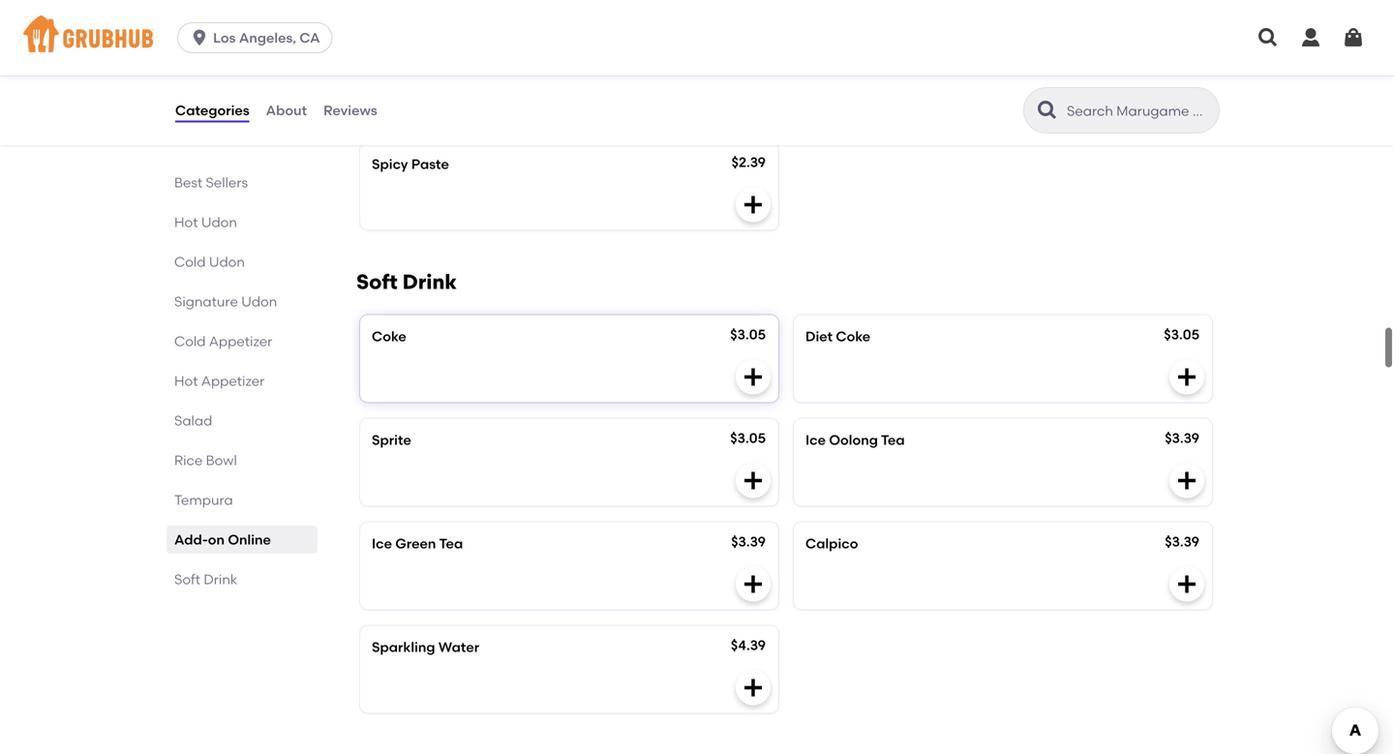 Task type: vqa. For each thing, say whether or not it's contained in the screenshot.
$3.05
yes



Task type: describe. For each thing, give the bounding box(es) containing it.
svg image for $2.39
[[742, 193, 765, 216]]

tempura
[[174, 492, 233, 508]]

appetizer for cold appetizer
[[209, 333, 272, 350]]

cold for cold appetizer
[[174, 333, 206, 350]]

water
[[439, 639, 479, 655]]

paste
[[411, 156, 449, 172]]

add-on online
[[174, 532, 271, 548]]

ca
[[299, 30, 320, 46]]

ice for ice oolong tea
[[806, 432, 826, 448]]

ice green tea
[[372, 535, 463, 552]]

signature udon
[[174, 293, 277, 310]]

best sellers
[[174, 174, 248, 191]]

ice oolong tea
[[806, 432, 905, 448]]

spicy
[[372, 156, 408, 172]]

cold for cold udon
[[174, 254, 206, 270]]

1 horizontal spatial soft drink
[[356, 270, 457, 294]]

2 coke from the left
[[836, 328, 871, 345]]

hot udon
[[174, 214, 237, 230]]

rice
[[174, 452, 203, 469]]

angeles,
[[239, 30, 296, 46]]

best
[[174, 174, 203, 191]]

about button
[[265, 76, 308, 145]]

reviews button
[[322, 76, 378, 145]]

svg image for $3.05
[[742, 469, 765, 492]]

sparkling
[[372, 639, 435, 655]]

categories
[[175, 102, 249, 118]]

1 horizontal spatial soft
[[356, 270, 398, 294]]

sparkling water
[[372, 639, 479, 655]]

on
[[208, 532, 225, 548]]

1 vertical spatial soft
[[174, 571, 200, 588]]

ice for ice green tea
[[372, 535, 392, 552]]

about
[[266, 102, 307, 118]]

udon for hot udon
[[201, 214, 237, 230]]

udon for signature udon
[[241, 293, 277, 310]]



Task type: locate. For each thing, give the bounding box(es) containing it.
hot for hot udon
[[174, 214, 198, 230]]

salad
[[174, 412, 212, 429]]

search icon image
[[1036, 99, 1059, 122]]

los angeles, ca button
[[177, 22, 340, 53]]

1 vertical spatial ice
[[372, 535, 392, 552]]

0 horizontal spatial drink
[[204, 571, 237, 588]]

drink
[[403, 270, 457, 294], [204, 571, 237, 588]]

0 horizontal spatial soft
[[174, 571, 200, 588]]

diet coke
[[806, 328, 871, 345]]

$3.39 for $3.39
[[1165, 533, 1200, 550]]

0 horizontal spatial soft drink
[[174, 571, 237, 588]]

udon right signature at left
[[241, 293, 277, 310]]

udon down sellers
[[201, 214, 237, 230]]

svg image
[[1257, 26, 1280, 49], [1342, 26, 1365, 49], [742, 193, 765, 216], [742, 469, 765, 492], [742, 573, 765, 596]]

$3.39 for $3.05
[[1165, 430, 1200, 446]]

0 horizontal spatial ice
[[372, 535, 392, 552]]

$3.05 for diet coke
[[730, 326, 766, 343]]

2 hot from the top
[[174, 373, 198, 389]]

cold
[[174, 254, 206, 270], [174, 333, 206, 350]]

categories button
[[174, 76, 250, 145]]

1 vertical spatial cold
[[174, 333, 206, 350]]

tea right green
[[439, 535, 463, 552]]

svg image inside los angeles, ca button
[[190, 28, 209, 47]]

1 vertical spatial tea
[[439, 535, 463, 552]]

ice
[[806, 432, 826, 448], [372, 535, 392, 552]]

add-
[[174, 532, 208, 548]]

1 hot from the top
[[174, 214, 198, 230]]

tea for ice green tea
[[439, 535, 463, 552]]

1 horizontal spatial coke
[[836, 328, 871, 345]]

green
[[395, 535, 436, 552]]

soft
[[356, 270, 398, 294], [174, 571, 200, 588]]

rice bowl
[[174, 452, 237, 469]]

hot appetizer
[[174, 373, 265, 389]]

cold udon
[[174, 254, 245, 270]]

cold down hot udon in the top of the page
[[174, 254, 206, 270]]

hot
[[174, 214, 198, 230], [174, 373, 198, 389]]

tea right oolong
[[881, 432, 905, 448]]

ice left green
[[372, 535, 392, 552]]

tea for ice oolong tea
[[881, 432, 905, 448]]

$3.05
[[730, 326, 766, 343], [1164, 326, 1200, 343], [730, 430, 766, 446]]

1 horizontal spatial ice
[[806, 432, 826, 448]]

svg image
[[1299, 26, 1323, 49], [190, 28, 209, 47], [1175, 89, 1199, 113], [742, 365, 765, 389], [1175, 365, 1199, 389], [1175, 469, 1199, 492], [1175, 573, 1199, 596], [742, 676, 765, 699]]

0 vertical spatial ice
[[806, 432, 826, 448]]

signature
[[174, 293, 238, 310]]

1 coke from the left
[[372, 328, 406, 345]]

hot up salad at the left of the page
[[174, 373, 198, 389]]

0 vertical spatial appetizer
[[209, 333, 272, 350]]

reviews
[[323, 102, 377, 118]]

bowl
[[206, 452, 237, 469]]

soft drink
[[356, 270, 457, 294], [174, 571, 237, 588]]

udon up signature udon
[[209, 254, 245, 270]]

ice left oolong
[[806, 432, 826, 448]]

0 vertical spatial tea
[[881, 432, 905, 448]]

1 horizontal spatial drink
[[403, 270, 457, 294]]

appetizer down signature udon
[[209, 333, 272, 350]]

tea
[[881, 432, 905, 448], [439, 535, 463, 552]]

spicy paste
[[372, 156, 449, 172]]

0 vertical spatial udon
[[201, 214, 237, 230]]

1 vertical spatial drink
[[204, 571, 237, 588]]

$3.05 for ice oolong tea
[[730, 430, 766, 446]]

0 vertical spatial soft
[[356, 270, 398, 294]]

0 horizontal spatial tea
[[439, 535, 463, 552]]

2 cold from the top
[[174, 333, 206, 350]]

sellers
[[206, 174, 248, 191]]

1 cold from the top
[[174, 254, 206, 270]]

$3.39
[[1165, 430, 1200, 446], [731, 533, 766, 550], [1165, 533, 1200, 550]]

0 vertical spatial soft drink
[[356, 270, 457, 294]]

0 vertical spatial drink
[[403, 270, 457, 294]]

oolong
[[829, 432, 878, 448]]

$2.39
[[732, 154, 766, 170]]

los angeles, ca
[[213, 30, 320, 46]]

los
[[213, 30, 236, 46]]

udon for cold udon
[[209, 254, 245, 270]]

0 vertical spatial cold
[[174, 254, 206, 270]]

0 vertical spatial hot
[[174, 214, 198, 230]]

appetizer down cold appetizer
[[201, 373, 265, 389]]

sprite
[[372, 432, 411, 448]]

online
[[228, 532, 271, 548]]

main navigation navigation
[[0, 0, 1394, 76]]

appetizer for hot appetizer
[[201, 373, 265, 389]]

$4.39
[[731, 637, 766, 653]]

1 vertical spatial appetizer
[[201, 373, 265, 389]]

udon
[[201, 214, 237, 230], [209, 254, 245, 270], [241, 293, 277, 310]]

svg image for $3.39
[[742, 573, 765, 596]]

calpico
[[806, 535, 858, 552]]

coke
[[372, 328, 406, 345], [836, 328, 871, 345]]

cold appetizer
[[174, 333, 272, 350]]

1 vertical spatial hot
[[174, 373, 198, 389]]

1 horizontal spatial tea
[[881, 432, 905, 448]]

diet
[[806, 328, 833, 345]]

hot down best
[[174, 214, 198, 230]]

hot for hot appetizer
[[174, 373, 198, 389]]

1 vertical spatial soft drink
[[174, 571, 237, 588]]

0 horizontal spatial coke
[[372, 328, 406, 345]]

2 vertical spatial udon
[[241, 293, 277, 310]]

Search Marugame Monzo search field
[[1065, 102, 1213, 120]]

1 vertical spatial udon
[[209, 254, 245, 270]]

appetizer
[[209, 333, 272, 350], [201, 373, 265, 389]]

cold down signature at left
[[174, 333, 206, 350]]



